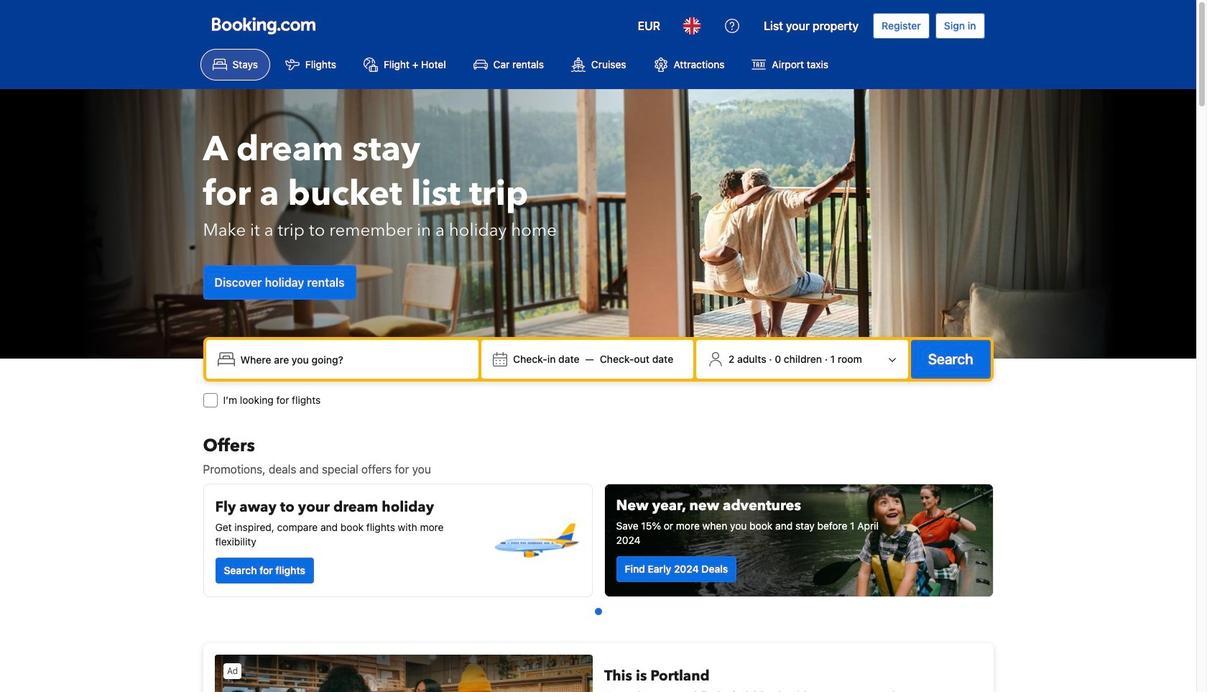 Task type: vqa. For each thing, say whether or not it's contained in the screenshot.
The Fly Away To Your Dream Holiday image
yes



Task type: locate. For each thing, give the bounding box(es) containing it.
Where are you going? field
[[235, 346, 473, 372]]

progress bar
[[595, 608, 602, 615]]

booking.com image
[[212, 17, 315, 34]]

main content
[[197, 435, 999, 692]]



Task type: describe. For each thing, give the bounding box(es) containing it.
fly away to your dream holiday image
[[491, 496, 580, 585]]

a young girl and woman kayak on a river image
[[605, 484, 993, 597]]



